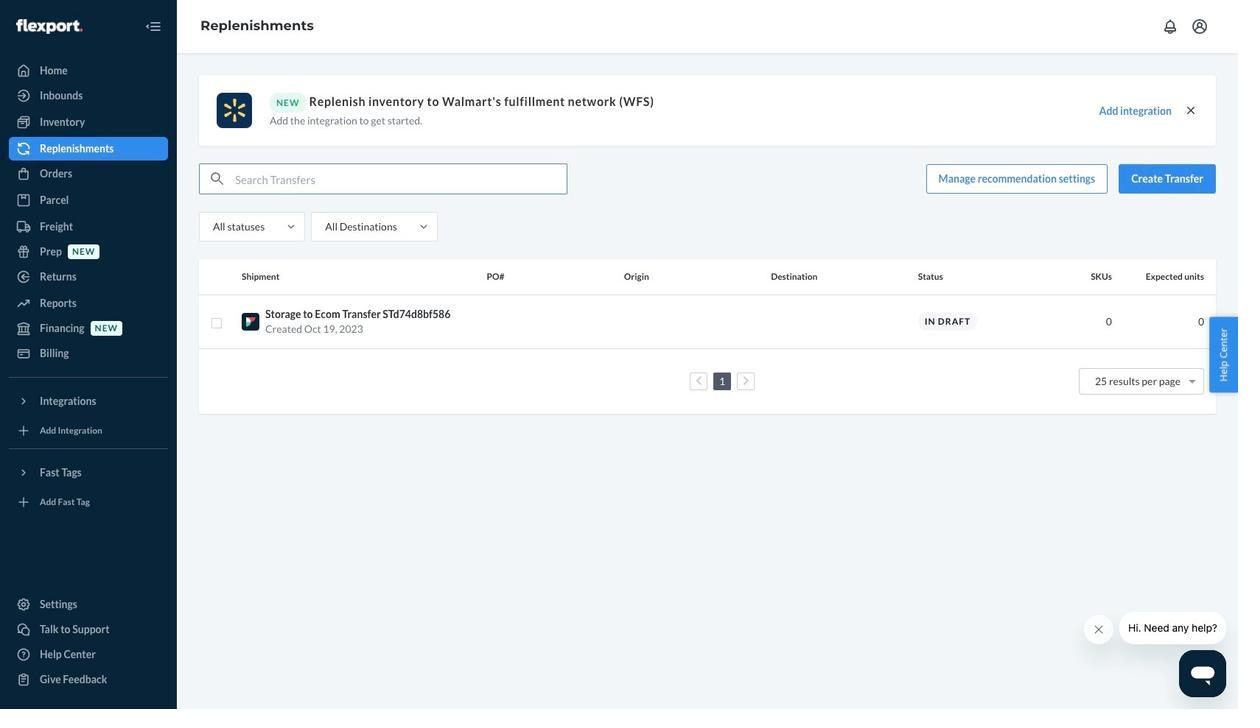 Task type: describe. For each thing, give the bounding box(es) containing it.
Search Transfers text field
[[235, 164, 567, 194]]

open notifications image
[[1162, 18, 1180, 35]]

flexport logo image
[[16, 19, 82, 34]]



Task type: locate. For each thing, give the bounding box(es) containing it.
chevron left image
[[696, 376, 702, 386]]

chevron right image
[[743, 376, 749, 386]]

square image
[[211, 318, 223, 330]]

close navigation image
[[144, 18, 162, 35]]

option
[[1095, 375, 1181, 387]]

close image
[[1184, 103, 1199, 118]]

open account menu image
[[1191, 18, 1209, 35]]



Task type: vqa. For each thing, say whether or not it's contained in the screenshot.
to
no



